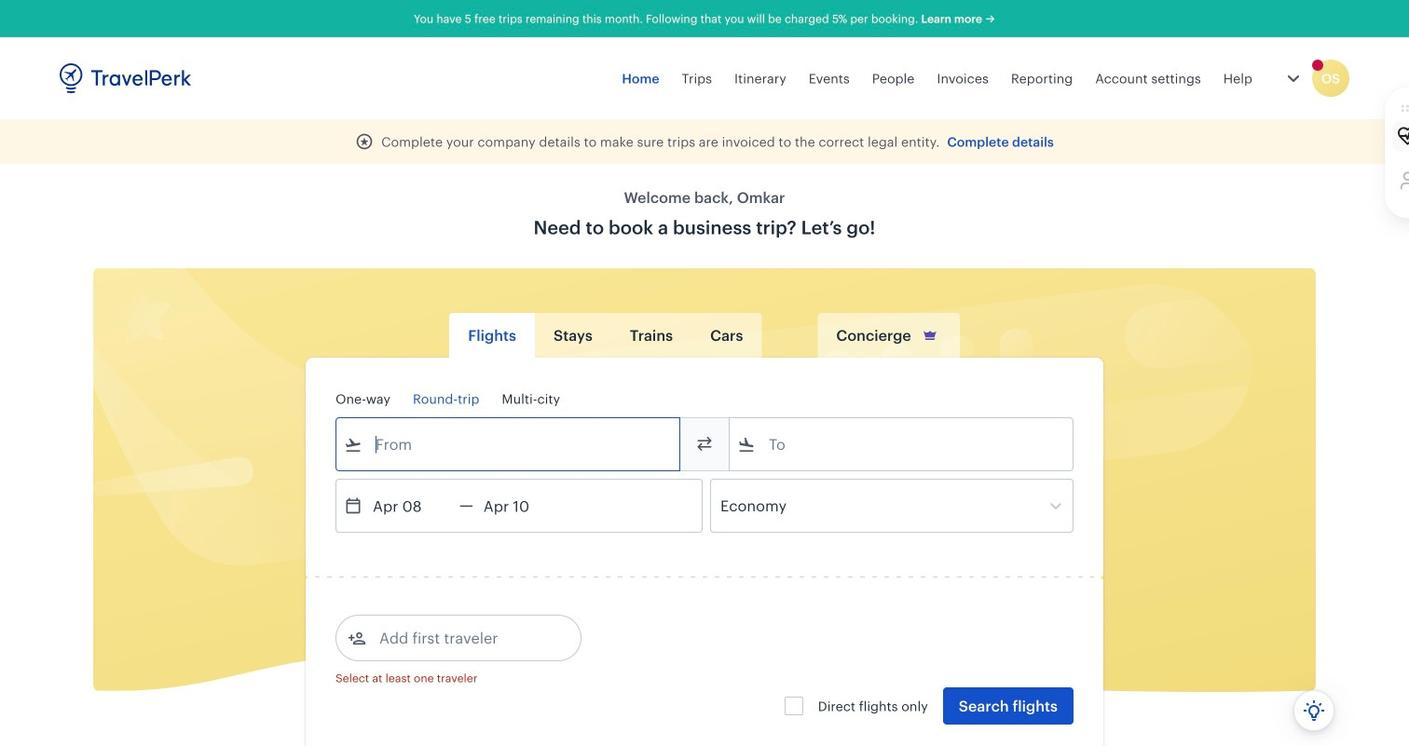 Task type: locate. For each thing, give the bounding box(es) containing it.
Depart text field
[[363, 480, 460, 532]]

From search field
[[363, 430, 656, 460]]

Add first traveler search field
[[366, 624, 560, 654]]



Task type: vqa. For each thing, say whether or not it's contained in the screenshot.
From search box
yes



Task type: describe. For each thing, give the bounding box(es) containing it.
Return text field
[[473, 480, 570, 532]]

To search field
[[756, 430, 1049, 460]]



